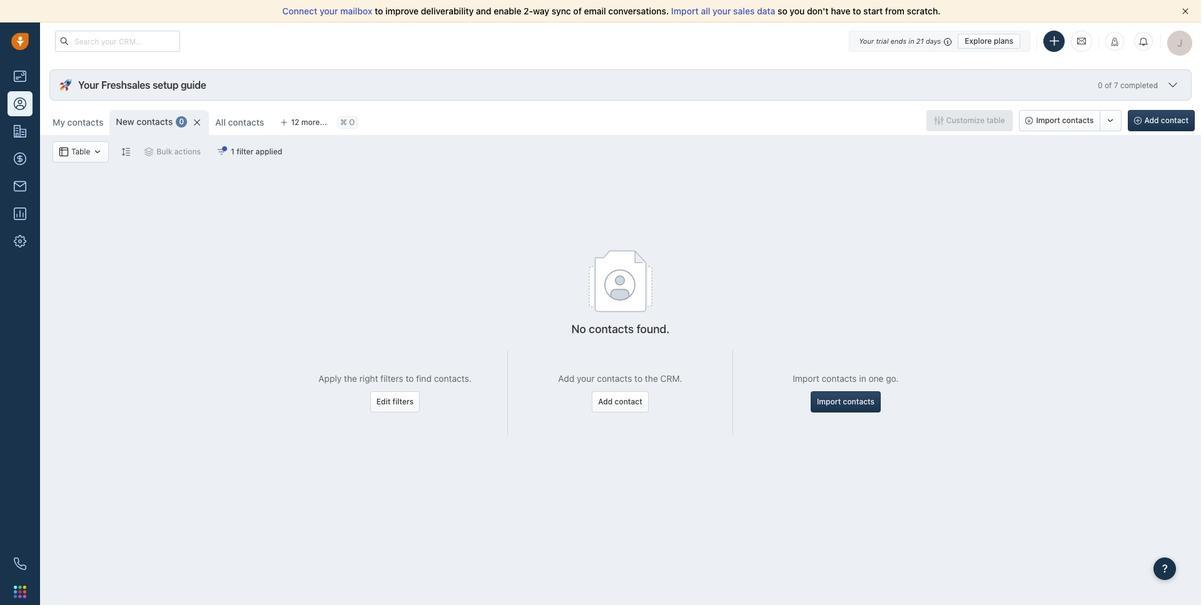 Task type: locate. For each thing, give the bounding box(es) containing it.
import contacts inside import contacts group
[[1037, 116, 1094, 125]]

add contact down add your contacts to the crm.
[[598, 397, 643, 407]]

bulk actions
[[157, 147, 201, 156]]

1 vertical spatial 0
[[179, 117, 184, 127]]

0 vertical spatial your
[[859, 37, 874, 45]]

edit filters button
[[370, 392, 420, 413]]

0 vertical spatial add contact
[[1145, 116, 1189, 125]]

1 filter applied
[[231, 147, 282, 156]]

go.
[[886, 373, 899, 384]]

in left 21
[[909, 37, 915, 45]]

your freshsales setup guide
[[78, 79, 206, 91]]

deliverability
[[421, 6, 474, 16]]

2 vertical spatial add
[[598, 397, 613, 407]]

1 horizontal spatial contact
[[1161, 116, 1189, 125]]

explore plans link
[[958, 33, 1021, 48]]

phone element
[[8, 552, 33, 577]]

12 more... button
[[274, 114, 334, 131]]

contacts
[[1063, 116, 1094, 125], [137, 116, 173, 127], [67, 117, 103, 128], [228, 117, 264, 128], [589, 323, 634, 336], [597, 373, 632, 384], [822, 373, 857, 384], [843, 397, 875, 407]]

2 the from the left
[[645, 373, 658, 384]]

apply the right filters to find contacts.
[[319, 373, 472, 384]]

1 horizontal spatial your
[[859, 37, 874, 45]]

customize
[[947, 116, 985, 125]]

from
[[885, 6, 905, 16]]

freshworks switcher image
[[14, 586, 26, 599]]

0 horizontal spatial 0
[[179, 117, 184, 127]]

container_wx8msf4aqz5i3rn1 image inside bulk actions 'button'
[[145, 148, 153, 156]]

container_wx8msf4aqz5i3rn1 image left table
[[59, 148, 68, 156]]

no contacts found.
[[572, 323, 670, 336]]

connect
[[282, 6, 317, 16]]

container_wx8msf4aqz5i3rn1 image for table popup button
[[59, 148, 68, 156]]

your for your freshsales setup guide
[[78, 79, 99, 91]]

mailbox
[[340, 6, 373, 16]]

1 vertical spatial import contacts button
[[811, 392, 881, 413]]

0 vertical spatial contact
[[1161, 116, 1189, 125]]

have
[[831, 6, 851, 16]]

found.
[[637, 323, 670, 336]]

container_wx8msf4aqz5i3rn1 image right table
[[93, 148, 102, 156]]

0 horizontal spatial your
[[78, 79, 99, 91]]

filters right right
[[381, 373, 403, 384]]

filters right edit
[[393, 397, 414, 407]]

style_myh0__igzzd8unmi image
[[122, 147, 130, 156]]

don't
[[807, 6, 829, 16]]

0 horizontal spatial add
[[558, 373, 575, 384]]

4 container_wx8msf4aqz5i3rn1 image from the left
[[217, 148, 226, 156]]

in
[[909, 37, 915, 45], [859, 373, 867, 384]]

container_wx8msf4aqz5i3rn1 image
[[59, 148, 68, 156], [93, 148, 102, 156], [145, 148, 153, 156], [217, 148, 226, 156]]

add contact
[[1145, 116, 1189, 125], [598, 397, 643, 407]]

1 vertical spatial add contact
[[598, 397, 643, 407]]

1 horizontal spatial the
[[645, 373, 658, 384]]

my
[[53, 117, 65, 128]]

add
[[1145, 116, 1159, 125], [558, 373, 575, 384], [598, 397, 613, 407]]

add your contacts to the crm.
[[558, 373, 682, 384]]

your
[[320, 6, 338, 16], [713, 6, 731, 16], [577, 373, 595, 384]]

add contact button down add your contacts to the crm.
[[592, 392, 649, 413]]

0 horizontal spatial of
[[573, 6, 582, 16]]

0 vertical spatial add contact button
[[1128, 110, 1195, 131]]

of left the 7
[[1105, 80, 1112, 90]]

contacts.
[[434, 373, 472, 384]]

container_wx8msf4aqz5i3rn1 image left the bulk at the left top of the page
[[145, 148, 153, 156]]

improve
[[385, 6, 419, 16]]

import contacts button
[[1020, 110, 1100, 131], [811, 392, 881, 413]]

send email image
[[1078, 36, 1086, 47]]

add contact button
[[1128, 110, 1195, 131], [592, 392, 649, 413]]

add down completed
[[1145, 116, 1159, 125]]

crm.
[[661, 373, 682, 384]]

the left right
[[344, 373, 357, 384]]

add contact down completed
[[1145, 116, 1189, 125]]

0 up bulk actions
[[179, 117, 184, 127]]

the left the crm.
[[645, 373, 658, 384]]

1 the from the left
[[344, 373, 357, 384]]

to left find
[[406, 373, 414, 384]]

your down no
[[577, 373, 595, 384]]

0 horizontal spatial contact
[[615, 397, 643, 407]]

add contact button down completed
[[1128, 110, 1195, 131]]

0 left the 7
[[1098, 80, 1103, 90]]

0 vertical spatial import contacts
[[1037, 116, 1094, 125]]

to
[[375, 6, 383, 16], [853, 6, 861, 16], [406, 373, 414, 384], [635, 373, 643, 384]]

import
[[671, 6, 699, 16], [1037, 116, 1061, 125], [793, 373, 820, 384], [817, 397, 841, 407]]

your left trial
[[859, 37, 874, 45]]

and
[[476, 6, 492, 16]]

12 more...
[[291, 118, 327, 127]]

your left the "mailbox" on the top left
[[320, 6, 338, 16]]

your trial ends in 21 days
[[859, 37, 941, 45]]

3 container_wx8msf4aqz5i3rn1 image from the left
[[145, 148, 153, 156]]

2-
[[524, 6, 533, 16]]

ends
[[891, 37, 907, 45]]

1 vertical spatial your
[[78, 79, 99, 91]]

1 vertical spatial import contacts
[[817, 397, 875, 407]]

1 horizontal spatial add contact button
[[1128, 110, 1195, 131]]

your
[[859, 37, 874, 45], [78, 79, 99, 91]]

new contacts 0
[[116, 116, 184, 127]]

filters
[[381, 373, 403, 384], [393, 397, 414, 407]]

0 horizontal spatial in
[[859, 373, 867, 384]]

filter
[[237, 147, 254, 156]]

contacts inside group
[[1063, 116, 1094, 125]]

1 vertical spatial filters
[[393, 397, 414, 407]]

add down add your contacts to the crm.
[[598, 397, 613, 407]]

0 horizontal spatial import contacts button
[[811, 392, 881, 413]]

1 horizontal spatial of
[[1105, 80, 1112, 90]]

1 horizontal spatial 0
[[1098, 80, 1103, 90]]

1 horizontal spatial import contacts
[[1037, 116, 1094, 125]]

connect your mailbox to improve deliverability and enable 2-way sync of email conversations. import all your sales data so you don't have to start from scratch.
[[282, 6, 941, 16]]

to left the crm.
[[635, 373, 643, 384]]

table button
[[53, 141, 109, 163]]

1 container_wx8msf4aqz5i3rn1 image from the left
[[59, 148, 68, 156]]

my contacts button
[[46, 110, 110, 135], [53, 117, 103, 128]]

customize table
[[947, 116, 1005, 125]]

Search your CRM... text field
[[55, 31, 180, 52]]

21
[[917, 37, 924, 45]]

setup
[[153, 79, 178, 91]]

0 vertical spatial in
[[909, 37, 915, 45]]

0 horizontal spatial add contact button
[[592, 392, 649, 413]]

0 vertical spatial 0
[[1098, 80, 1103, 90]]

explore
[[965, 36, 992, 45]]

bulk actions button
[[137, 141, 209, 163]]

0 horizontal spatial your
[[320, 6, 338, 16]]

0 vertical spatial import contacts button
[[1020, 110, 1100, 131]]

your for add your contacts to the crm.
[[577, 373, 595, 384]]

customize table button
[[927, 110, 1013, 131]]

1 horizontal spatial import contacts button
[[1020, 110, 1100, 131]]

in left one
[[859, 373, 867, 384]]

explore plans
[[965, 36, 1014, 45]]

you
[[790, 6, 805, 16]]

1 vertical spatial add contact button
[[592, 392, 649, 413]]

data
[[757, 6, 776, 16]]

of right sync
[[573, 6, 582, 16]]

1 vertical spatial add
[[558, 373, 575, 384]]

new
[[116, 116, 134, 127]]

your for connect your mailbox to improve deliverability and enable 2-way sync of email conversations. import all your sales data so you don't have to start from scratch.
[[320, 6, 338, 16]]

all contacts button
[[209, 110, 271, 135], [215, 117, 264, 128]]

0 vertical spatial add
[[1145, 116, 1159, 125]]

1 horizontal spatial add
[[598, 397, 613, 407]]

contact
[[1161, 116, 1189, 125], [615, 397, 643, 407]]

the
[[344, 373, 357, 384], [645, 373, 658, 384]]

container_wx8msf4aqz5i3rn1 image inside 1 filter applied button
[[217, 148, 226, 156]]

edit filters
[[377, 397, 414, 407]]

container_wx8msf4aqz5i3rn1 image left the 1
[[217, 148, 226, 156]]

actions
[[174, 147, 201, 156]]

your left freshsales
[[78, 79, 99, 91]]

container_wx8msf4aqz5i3rn1 image
[[935, 116, 943, 125]]

0 horizontal spatial the
[[344, 373, 357, 384]]

add down no
[[558, 373, 575, 384]]

of
[[573, 6, 582, 16], [1105, 80, 1112, 90]]

0 horizontal spatial add contact
[[598, 397, 643, 407]]

your right all
[[713, 6, 731, 16]]

2 horizontal spatial add
[[1145, 116, 1159, 125]]

one
[[869, 373, 884, 384]]

0
[[1098, 80, 1103, 90], [179, 117, 184, 127]]

bulk
[[157, 147, 172, 156]]

1 horizontal spatial your
[[577, 373, 595, 384]]



Task type: describe. For each thing, give the bounding box(es) containing it.
1
[[231, 147, 235, 156]]

table
[[987, 116, 1005, 125]]

start
[[864, 6, 883, 16]]

all contacts
[[215, 117, 264, 128]]

so
[[778, 6, 788, 16]]

0 horizontal spatial import contacts
[[817, 397, 875, 407]]

more...
[[301, 118, 327, 127]]

1 horizontal spatial in
[[909, 37, 915, 45]]

⌘
[[340, 118, 347, 127]]

scratch.
[[907, 6, 941, 16]]

table
[[71, 147, 90, 157]]

edit
[[377, 397, 391, 407]]

0 of 7 completed
[[1098, 80, 1158, 90]]

1 vertical spatial in
[[859, 373, 867, 384]]

new contacts link
[[116, 116, 173, 128]]

container_wx8msf4aqz5i3rn1 image for 1 filter applied button
[[217, 148, 226, 156]]

sales
[[734, 6, 755, 16]]

o
[[349, 118, 355, 127]]

freshsales
[[101, 79, 150, 91]]

⌘ o
[[340, 118, 355, 127]]

filters inside button
[[393, 397, 414, 407]]

to right the "mailbox" on the top left
[[375, 6, 383, 16]]

close image
[[1183, 8, 1189, 14]]

enable
[[494, 6, 522, 16]]

0 vertical spatial filters
[[381, 373, 403, 384]]

1 horizontal spatial add contact
[[1145, 116, 1189, 125]]

connect your mailbox link
[[282, 6, 375, 16]]

1 vertical spatial of
[[1105, 80, 1112, 90]]

find
[[416, 373, 432, 384]]

0 inside 'new contacts 0'
[[179, 117, 184, 127]]

1 vertical spatial contact
[[615, 397, 643, 407]]

applied
[[256, 147, 282, 156]]

import inside group
[[1037, 116, 1061, 125]]

2 horizontal spatial your
[[713, 6, 731, 16]]

import contacts in one go.
[[793, 373, 899, 384]]

12
[[291, 118, 299, 127]]

what's new image
[[1111, 38, 1120, 46]]

your for your trial ends in 21 days
[[859, 37, 874, 45]]

phone image
[[14, 558, 26, 571]]

all
[[701, 6, 711, 16]]

completed
[[1121, 80, 1158, 90]]

no
[[572, 323, 586, 336]]

0 vertical spatial of
[[573, 6, 582, 16]]

guide
[[181, 79, 206, 91]]

to left start on the right top
[[853, 6, 861, 16]]

apply
[[319, 373, 342, 384]]

days
[[926, 37, 941, 45]]

2 container_wx8msf4aqz5i3rn1 image from the left
[[93, 148, 102, 156]]

email
[[584, 6, 606, 16]]

trial
[[876, 37, 889, 45]]

way
[[533, 6, 550, 16]]

my contacts
[[53, 117, 103, 128]]

all
[[215, 117, 226, 128]]

import contacts group
[[1020, 110, 1122, 131]]

container_wx8msf4aqz5i3rn1 image for bulk actions 'button'
[[145, 148, 153, 156]]

import all your sales data link
[[671, 6, 778, 16]]

7
[[1114, 80, 1119, 90]]

right
[[360, 373, 378, 384]]

conversations.
[[609, 6, 669, 16]]

plans
[[994, 36, 1014, 45]]

1 filter applied button
[[209, 141, 291, 163]]

sync
[[552, 6, 571, 16]]



Task type: vqa. For each thing, say whether or not it's contained in the screenshot.
in to the right
yes



